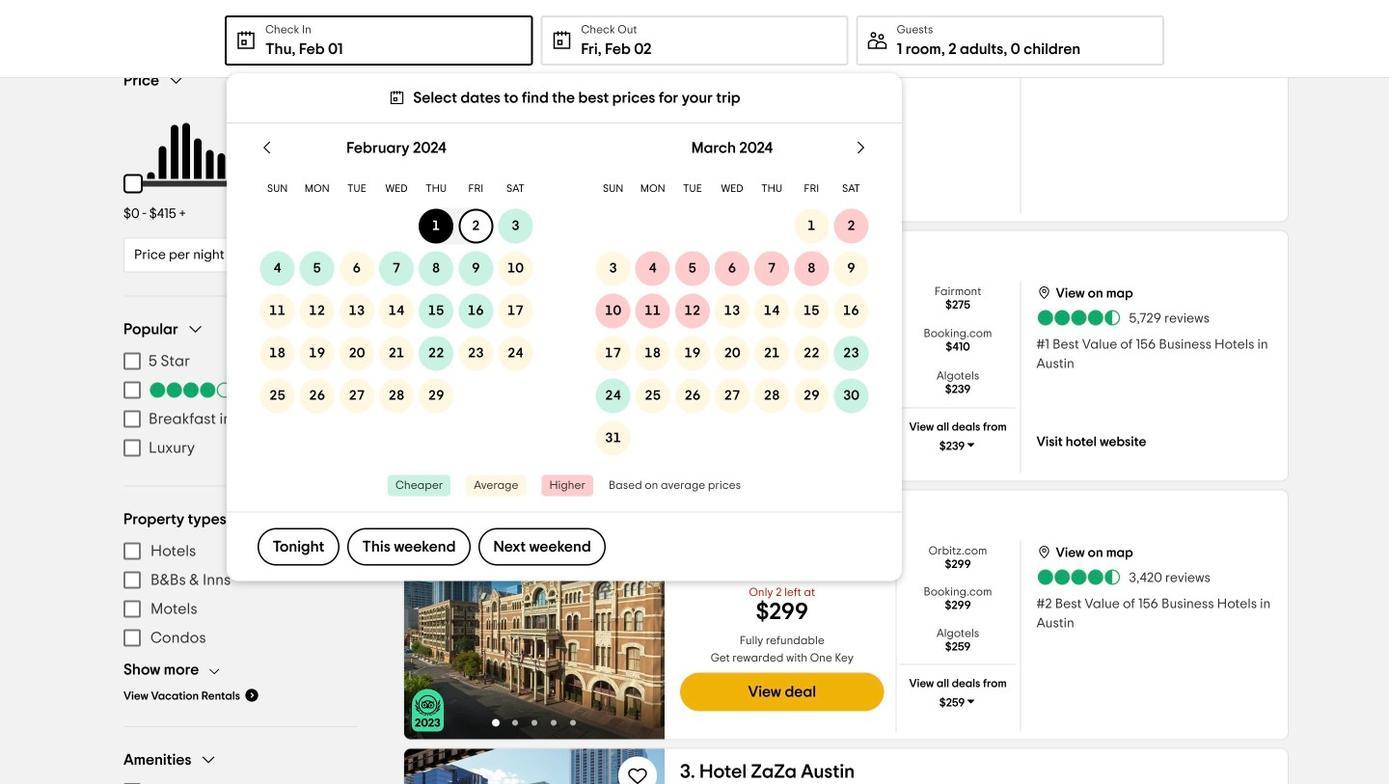 Task type: locate. For each thing, give the bounding box(es) containing it.
expedia.com image
[[737, 285, 827, 324], [737, 545, 827, 583]]

1 vertical spatial exterior image
[[404, 491, 665, 740]]

row
[[258, 173, 535, 205], [593, 173, 871, 205], [258, 205, 535, 247], [593, 205, 871, 247], [258, 247, 535, 290], [593, 247, 871, 290], [258, 290, 535, 332], [593, 290, 871, 332], [258, 332, 535, 375], [593, 332, 871, 375], [258, 375, 535, 417], [593, 375, 871, 417]]

0 vertical spatial menu
[[123, 347, 357, 463]]

2 save to a trip image from the top
[[626, 506, 649, 529]]

1 menu from the top
[[123, 347, 357, 463]]

exterior image
[[404, 0, 665, 221], [404, 491, 665, 740]]

3 save to a trip image from the top
[[626, 765, 649, 784]]

1 horizontal spatial grid
[[593, 123, 871, 460]]

1 save to a trip image from the top
[[626, 247, 649, 270]]

save to a trip image
[[626, 247, 649, 270], [626, 506, 649, 529], [626, 765, 649, 784]]

group
[[112, 71, 357, 273], [123, 320, 357, 463], [123, 510, 357, 703], [123, 751, 357, 784]]

1 vertical spatial menu
[[123, 537, 357, 653]]

0 vertical spatial carousel of images figure
[[404, 0, 665, 221]]

1 horizontal spatial row group
[[593, 205, 871, 460]]

1 vertical spatial expedia.com image
[[737, 545, 827, 583]]

0 horizontal spatial row group
[[258, 205, 535, 417]]

canopy image
[[737, 27, 827, 65]]

4.5 of 5 bubbles. 5,729 reviews element
[[1037, 308, 1210, 328]]

1 vertical spatial carousel of images figure
[[404, 231, 665, 481]]

2 expedia.com image from the top
[[737, 545, 827, 583]]

0 vertical spatial exterior image
[[404, 0, 665, 221]]

carousel of images figure for fairmont austin downtown view image's save to a trip "icon"
[[404, 231, 665, 481]]

previous month image
[[258, 138, 277, 157]]

2 row group from the left
[[593, 205, 871, 460]]

carousel of images figure for save to a trip "icon" associated with 2nd 'exterior' 'image' from the top
[[404, 491, 665, 740]]

2 vertical spatial carousel of images figure
[[404, 491, 665, 740]]

1 vertical spatial save to a trip image
[[626, 506, 649, 529]]

2 carousel of images figure from the top
[[404, 231, 665, 481]]

0 vertical spatial expedia.com image
[[737, 285, 827, 324]]

carousel of images figure
[[404, 0, 665, 221], [404, 231, 665, 481], [404, 491, 665, 740]]

1 expedia.com image from the top
[[737, 285, 827, 324]]

3 carousel of images figure from the top
[[404, 491, 665, 740]]

0 vertical spatial save to a trip image
[[626, 247, 649, 270]]

next month image
[[852, 138, 871, 157]]

row group
[[258, 205, 535, 417], [593, 205, 871, 460]]

2 vertical spatial save to a trip image
[[626, 765, 649, 784]]

grid
[[258, 123, 535, 460], [593, 123, 871, 460]]

1 carousel of images figure from the top
[[404, 0, 665, 221]]

0 horizontal spatial grid
[[258, 123, 535, 460]]

4.0 of 5 bubbles image
[[149, 383, 233, 398]]

save to a trip image for fairmont austin downtown view image
[[626, 247, 649, 270]]

1 exterior image from the top
[[404, 0, 665, 221]]

menu
[[123, 347, 357, 463], [123, 537, 357, 653]]



Task type: describe. For each thing, give the bounding box(es) containing it.
fairmont austin downtown view image
[[404, 231, 665, 481]]

1 row group from the left
[[258, 205, 535, 417]]

4.5 of 5 bubbles. 3,420 reviews element
[[1037, 568, 1211, 587]]

2 menu from the top
[[123, 537, 357, 653]]

minimum price slider
[[112, 163, 154, 205]]

4.5 of 5 bubbles. 391 reviews element
[[1037, 50, 1197, 69]]

2 grid from the left
[[593, 123, 871, 460]]

1 grid from the left
[[258, 123, 535, 460]]

save to a trip image for 2nd 'exterior' 'image' from the top
[[626, 506, 649, 529]]

2 exterior image from the top
[[404, 491, 665, 740]]



Task type: vqa. For each thing, say whether or not it's contained in the screenshot.
the right 1
no



